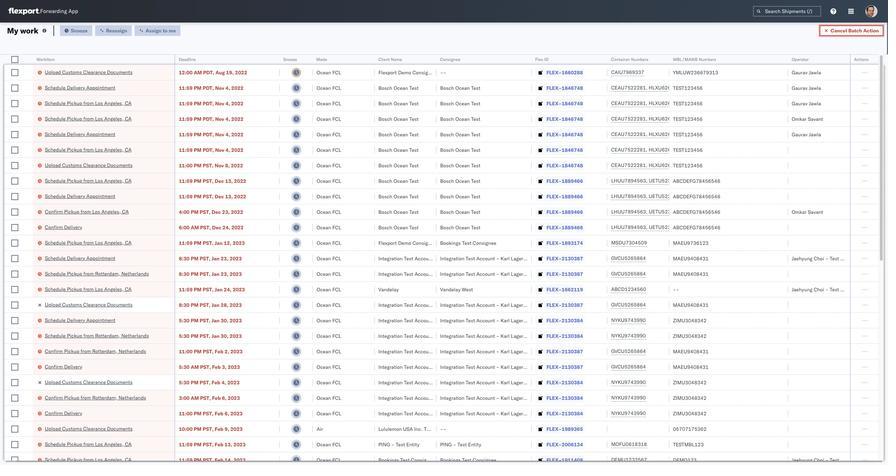 Task type: vqa. For each thing, say whether or not it's contained in the screenshot.


Task type: locate. For each thing, give the bounding box(es) containing it.
jan left 12,
[[215, 240, 223, 246]]

1 11:59 pm pdt, nov 4, 2022 from the top
[[179, 85, 244, 91]]

gaurav
[[792, 69, 808, 76], [792, 85, 808, 91], [792, 100, 808, 107], [792, 131, 808, 138]]

1 11:59 from the top
[[179, 85, 193, 91]]

7 ocean fcl from the top
[[317, 162, 341, 169]]

schedule pickup from los angeles, ca link
[[45, 100, 132, 107], [45, 115, 132, 122], [45, 146, 132, 153], [45, 177, 132, 184], [45, 239, 132, 246], [45, 286, 132, 293], [45, 441, 132, 448], [45, 456, 132, 463]]

3 appointment from the top
[[86, 193, 115, 199]]

1889466
[[562, 178, 583, 184], [562, 193, 583, 200], [562, 209, 583, 215], [562, 224, 583, 231]]

1 vertical spatial upload customs clearance documents button
[[45, 162, 133, 169]]

6, up 9,
[[225, 411, 229, 417]]

fcl
[[332, 69, 341, 76], [332, 85, 341, 91], [332, 100, 341, 107], [332, 116, 341, 122], [332, 131, 341, 138], [332, 147, 341, 153], [332, 162, 341, 169], [332, 178, 341, 184], [332, 193, 341, 200], [332, 209, 341, 215], [332, 224, 341, 231], [332, 240, 341, 246], [332, 255, 341, 262], [332, 271, 341, 277], [332, 286, 341, 293], [332, 302, 341, 308], [332, 317, 341, 324], [332, 333, 341, 339], [332, 348, 341, 355], [332, 364, 341, 370], [332, 379, 341, 386], [332, 395, 341, 401], [332, 411, 341, 417], [332, 442, 341, 448], [332, 457, 341, 463]]

2 5:30 from the top
[[179, 333, 190, 339]]

2 vertical spatial agent
[[868, 457, 881, 463]]

1 vertical spatial 5:30 pm pst, jan 30, 2023
[[179, 333, 242, 339]]

6 schedule pickup from los angeles, ca from the top
[[45, 286, 132, 292]]

2023 right 2,
[[230, 348, 243, 355]]

1 vertical spatial schedule pickup from rotterdam, netherlands link
[[45, 332, 149, 339]]

appointment for 5th schedule delivery appointment button schedule delivery appointment 'link'
[[86, 317, 115, 323]]

flexport
[[378, 69, 397, 76], [378, 240, 397, 246]]

2 vertical spatial jaehyung
[[792, 457, 813, 463]]

2 vertical spatial confirm delivery link
[[45, 410, 82, 417]]

30, down 28,
[[221, 317, 228, 324]]

choi for demo123
[[814, 457, 824, 463]]

5:30 pm pst, jan 30, 2023 up 11:00 pm pst, feb 2, 2023
[[179, 333, 242, 339]]

2 jaehyung from the top
[[792, 286, 813, 293]]

13, up 4:00 pm pst, dec 23, 2022 on the top of page
[[225, 193, 233, 200]]

-- for flex-1989365
[[440, 426, 446, 432]]

pickup for confirm pickup from rotterdam, netherlands button associated with 3:00 am pst, feb 6, 2023
[[64, 395, 79, 401]]

8:30 pm pst, jan 23, 2023 up 11:59 pm pst, jan 24, 2023
[[179, 271, 242, 277]]

zimu3048342
[[673, 317, 707, 324], [673, 333, 707, 339], [673, 379, 707, 386], [673, 395, 707, 401], [673, 411, 707, 417]]

1 vertical spatial 8:30 pm pst, jan 23, 2023
[[179, 271, 242, 277]]

0 vertical spatial confirm delivery button
[[45, 224, 82, 231]]

2 vertical spatial 11:00
[[179, 411, 193, 417]]

11:59
[[179, 85, 193, 91], [179, 100, 193, 107], [179, 116, 193, 122], [179, 131, 193, 138], [179, 147, 193, 153], [179, 178, 193, 184], [179, 193, 193, 200], [179, 240, 193, 246], [179, 286, 193, 293], [179, 442, 193, 448], [179, 457, 193, 463]]

jaehyung choi - test destination agent for --
[[792, 286, 881, 293]]

1 vertical spatial flexport demo consignee
[[378, 240, 436, 246]]

2 jaehyung choi - test destination agent from the top
[[792, 457, 881, 463]]

ping
[[378, 442, 390, 448], [440, 442, 452, 448]]

11:00 for 11:00 pm pst, feb 2, 2023
[[179, 348, 193, 355]]

11:00 pm pst, feb 2, 2023
[[179, 348, 243, 355]]

schedule pickup from los angeles, ca
[[45, 100, 132, 106], [45, 115, 132, 122], [45, 146, 132, 153], [45, 177, 132, 184], [45, 240, 132, 246], [45, 286, 132, 292], [45, 441, 132, 448], [45, 457, 132, 463]]

0 vertical spatial confirm pickup from rotterdam, netherlands button
[[45, 348, 146, 356]]

numbers up ymluw236679313
[[699, 57, 716, 62]]

forwarding app link
[[8, 8, 78, 15]]

1 jaehyung from the top
[[792, 255, 813, 262]]

1 vertical spatial jaehyung choi - test destination agent
[[792, 457, 881, 463]]

confirm pickup from rotterdam, netherlands button
[[45, 348, 146, 356], [45, 394, 146, 402]]

angeles, for 7th schedule pickup from los angeles, ca button from the top of the page
[[104, 441, 124, 448]]

0 vertical spatial --
[[440, 69, 446, 76]]

1 lhuu7894563, uetu5238478 from the top
[[611, 178, 683, 184]]

confirm delivery button
[[45, 224, 82, 231], [45, 363, 82, 371], [45, 410, 82, 418]]

schedule pickup from los angeles, ca link for 8th schedule pickup from los angeles, ca button from the top
[[45, 456, 132, 463]]

consignee inside button
[[440, 57, 461, 62]]

0 vertical spatial 24,
[[223, 224, 230, 231]]

0 vertical spatial omkar
[[792, 116, 807, 122]]

8:30 pm pst, jan 23, 2023
[[179, 255, 242, 262], [179, 271, 242, 277]]

8:30 pm pst, jan 23, 2023 down 11:59 pm pst, jan 12, 2023
[[179, 255, 242, 262]]

flex-2130384
[[547, 317, 583, 324], [547, 333, 583, 339], [547, 379, 583, 386], [547, 395, 583, 401], [547, 411, 583, 417]]

1 vertical spatial 6,
[[225, 411, 229, 417]]

2023 right 9,
[[230, 426, 243, 432]]

18 flex- from the top
[[547, 333, 562, 339]]

1889466 for schedule delivery appointment
[[562, 193, 583, 200]]

2130384
[[562, 317, 583, 324], [562, 333, 583, 339], [562, 379, 583, 386], [562, 395, 583, 401], [562, 411, 583, 417]]

23 flex- from the top
[[547, 411, 562, 417]]

13, up 14,
[[225, 442, 232, 448]]

6, up "11:00 pm pst, feb 6, 2023"
[[222, 395, 227, 401]]

flex-1660288 button
[[535, 68, 585, 77], [535, 68, 585, 77]]

pst, down 11:59 pm pst, jan 24, 2023
[[200, 302, 210, 308]]

pst, down 8:30 pm pst, jan 28, 2023
[[200, 317, 210, 324]]

1 horizontal spatial numbers
[[699, 57, 716, 62]]

5 ocean fcl from the top
[[317, 131, 341, 138]]

1 horizontal spatial vandelay
[[440, 286, 461, 293]]

pst, left 8,
[[203, 162, 214, 169]]

2 lhuu7894563, from the top
[[611, 193, 648, 200]]

0 vertical spatial destination
[[841, 286, 867, 293]]

1 schedule delivery appointment from the top
[[45, 84, 115, 91]]

30, up 2,
[[221, 333, 228, 339]]

0 vertical spatial 23,
[[222, 209, 230, 215]]

0 vertical spatial schedule pickup from rotterdam, netherlands button
[[45, 270, 149, 278]]

0 vertical spatial demo
[[398, 69, 411, 76]]

11:59 for schedule pickup from los angeles, ca link corresponding to sixth schedule pickup from los angeles, ca button from the bottom
[[179, 147, 193, 153]]

1 vertical spatial omkar savant
[[792, 209, 823, 215]]

nov
[[215, 85, 224, 91], [215, 100, 224, 107], [215, 116, 224, 122], [215, 131, 224, 138], [215, 147, 224, 153], [215, 162, 224, 169]]

flex-2130387 for schedule pickup from rotterdam, netherlands
[[547, 271, 583, 277]]

feb for 5:30 pm pst, feb 4, 2023
[[212, 379, 220, 386]]

numbers for mbl/mawb numbers
[[699, 57, 716, 62]]

am for 12:00
[[194, 69, 202, 76]]

8:30 down 6:00
[[179, 255, 190, 262]]

am up "5:30 pm pst, feb 4, 2023"
[[191, 364, 199, 370]]

app
[[68, 8, 78, 15]]

omkar
[[792, 116, 807, 122], [792, 209, 807, 215]]

30,
[[221, 317, 228, 324], [221, 333, 228, 339]]

upload for 11:00 pm pst, nov 8, 2022
[[45, 162, 61, 168]]

1 vertical spatial confirm delivery button
[[45, 363, 82, 371]]

flex-2130384 for schedule delivery appointment
[[547, 317, 583, 324]]

4 schedule delivery appointment from the top
[[45, 255, 115, 261]]

1 vertical spatial choi
[[814, 286, 824, 293]]

documents for 10:00 pm pst, feb 9, 2023
[[107, 426, 133, 432]]

lhuu7894563,
[[611, 178, 648, 184], [611, 193, 648, 200], [611, 209, 648, 215], [611, 224, 648, 231]]

5 clearance from the top
[[83, 426, 106, 432]]

3 flex- from the top
[[547, 100, 562, 107]]

5:30 pm pst, jan 30, 2023 down 8:30 pm pst, jan 28, 2023
[[179, 317, 242, 324]]

confirm pickup from rotterdam, netherlands link for 3:00 am pst, feb 6, 2023
[[45, 394, 146, 401]]

schedule pickup from rotterdam, netherlands link for 8:30
[[45, 270, 149, 277]]

agent
[[855, 255, 869, 262], [868, 286, 881, 293], [868, 457, 881, 463]]

11:59 for schedule pickup from los angeles, ca link corresponding to fourth schedule pickup from los angeles, ca button from the bottom
[[179, 240, 193, 246]]

customs for 12:00
[[62, 69, 82, 75]]

am right 3:00 at the bottom of page
[[191, 395, 199, 401]]

2 vertical spatial --
[[440, 426, 446, 432]]

flexport demo consignee for --
[[378, 69, 436, 76]]

flex-1889466 button
[[535, 176, 585, 186], [535, 176, 585, 186], [535, 192, 585, 201], [535, 192, 585, 201], [535, 207, 585, 217], [535, 207, 585, 217], [535, 223, 585, 232], [535, 223, 585, 232]]

None checkbox
[[11, 69, 18, 76], [11, 100, 18, 107], [11, 115, 18, 122], [11, 131, 18, 138], [11, 177, 18, 185], [11, 193, 18, 200], [11, 209, 18, 216], [11, 224, 18, 231], [11, 286, 18, 293], [11, 333, 18, 340], [11, 364, 18, 371], [11, 426, 18, 433], [11, 69, 18, 76], [11, 100, 18, 107], [11, 115, 18, 122], [11, 131, 18, 138], [11, 177, 18, 185], [11, 193, 18, 200], [11, 209, 18, 216], [11, 224, 18, 231], [11, 286, 18, 293], [11, 333, 18, 340], [11, 364, 18, 371], [11, 426, 18, 433]]

dec for confirm delivery
[[212, 224, 221, 231]]

feb up "11:00 pm pst, feb 6, 2023"
[[212, 395, 221, 401]]

upload customs clearance documents button
[[45, 69, 133, 76], [45, 162, 133, 169], [45, 425, 133, 433]]

24, for 2023
[[224, 286, 231, 293]]

1 schedule pickup from rotterdam, netherlands button from the top
[[45, 270, 149, 278]]

2 appointment from the top
[[86, 131, 115, 137]]

container numbers
[[611, 57, 649, 62]]

6 fcl from the top
[[332, 147, 341, 153]]

11 ocean fcl from the top
[[317, 224, 341, 231]]

0 vertical spatial schedule pickup from rotterdam, netherlands
[[45, 271, 149, 277]]

5 schedule delivery appointment from the top
[[45, 317, 115, 323]]

angeles, for 5th schedule pickup from los angeles, ca button from the bottom
[[104, 177, 124, 184]]

4 upload customs clearance documents from the top
[[45, 379, 133, 385]]

consignee
[[440, 57, 461, 62], [413, 69, 436, 76], [413, 240, 436, 246], [473, 240, 496, 246], [411, 457, 435, 463], [473, 457, 496, 463]]

2 schedule pickup from los angeles, ca link from the top
[[45, 115, 132, 122]]

jawla for fourth schedule delivery appointment button from the bottom
[[809, 131, 821, 138]]

1 vertical spatial schedule pickup from rotterdam, netherlands button
[[45, 332, 149, 340]]

jawla for 12:00 am pdt, aug 19, 2022's 'upload customs clearance documents' 'button'
[[809, 69, 821, 76]]

delivery for confirm delivery button for 6:00 am pst, dec 24, 2022
[[64, 224, 82, 230]]

feb up 10:00 pm pst, feb 9, 2023
[[215, 411, 223, 417]]

appointment for first schedule delivery appointment button from the top of the page schedule delivery appointment 'link'
[[86, 84, 115, 91]]

4 ceau7522281, from the top
[[611, 131, 648, 137]]

0 horizontal spatial ping
[[378, 442, 390, 448]]

dec down 11:00 pm pst, nov 8, 2022 at the left top of page
[[215, 178, 224, 184]]

flexport demo consignee
[[378, 69, 436, 76], [378, 240, 436, 246]]

dec up 11:59 pm pst, jan 12, 2023
[[212, 224, 221, 231]]

0 vertical spatial flexport demo consignee
[[378, 69, 436, 76]]

ceau7522281, hlxu6269489, hlxu8034992 for schedule delivery appointment 'link' associated with fourth schedule delivery appointment button from the bottom
[[611, 131, 721, 137]]

13, down 8,
[[225, 178, 233, 184]]

6 11:59 from the top
[[179, 178, 193, 184]]

confirm pickup from rotterdam, netherlands
[[45, 348, 146, 354], [45, 395, 146, 401]]

2023 up 8:30 pm pst, jan 28, 2023
[[233, 286, 245, 293]]

22 fcl from the top
[[332, 395, 341, 401]]

jaehyung
[[792, 255, 813, 262], [792, 286, 813, 293], [792, 457, 813, 463]]

0 vertical spatial agent
[[855, 255, 869, 262]]

0 vertical spatial 8:30
[[179, 255, 190, 262]]

26 flex- from the top
[[547, 457, 562, 463]]

2 omkar savant from the top
[[792, 209, 823, 215]]

0 horizontal spatial numbers
[[631, 57, 649, 62]]

2 vertical spatial confirm delivery button
[[45, 410, 82, 418]]

test123456 for upload customs clearance documents link associated with 11:00
[[673, 162, 703, 169]]

numbers up the caiu7969337
[[631, 57, 649, 62]]

schedule pickup from rotterdam, netherlands button for 8:30 pm pst, jan 23, 2023
[[45, 270, 149, 278]]

3 choi from the top
[[814, 457, 824, 463]]

10 schedule from the top
[[45, 271, 66, 277]]

1 vertical spatial flexport
[[378, 240, 397, 246]]

lhuu7894563, for confirm pickup from los angeles, ca
[[611, 209, 648, 215]]

0 vertical spatial confirm pickup from rotterdam, netherlands
[[45, 348, 146, 354]]

4 2130384 from the top
[[562, 395, 583, 401]]

schedule delivery appointment for first schedule delivery appointment button from the top of the page schedule delivery appointment 'link'
[[45, 84, 115, 91]]

1 hlxu8034992 from the top
[[686, 85, 721, 91]]

pickup for 'schedule pickup from rotterdam, netherlands' button associated with 8:30 pm pst, jan 23, 2023
[[67, 271, 82, 277]]

testmbl123
[[673, 442, 704, 448]]

flex-2130387 button
[[535, 254, 585, 264], [535, 254, 585, 264], [535, 269, 585, 279], [535, 269, 585, 279], [535, 300, 585, 310], [535, 300, 585, 310], [535, 347, 585, 357], [535, 347, 585, 357], [535, 362, 585, 372], [535, 362, 585, 372]]

0 vertical spatial 5:30 pm pst, jan 30, 2023
[[179, 317, 242, 324]]

5:30 pm pst, feb 4, 2023
[[179, 379, 240, 386]]

flex-1889466 for confirm pickup from los angeles, ca
[[547, 209, 583, 215]]

lhuu7894563, for schedule pickup from los angeles, ca
[[611, 178, 648, 184]]

feb left 3,
[[212, 364, 221, 370]]

0 vertical spatial schedule pickup from rotterdam, netherlands link
[[45, 270, 149, 277]]

2 11:59 from the top
[[179, 100, 193, 107]]

24, up 12,
[[223, 224, 230, 231]]

pst, down the 6:00 am pst, dec 24, 2022
[[203, 240, 214, 246]]

pst, down 3:00 am pst, feb 6, 2023
[[203, 411, 214, 417]]

0 horizontal spatial vandelay
[[378, 286, 399, 293]]

0 vertical spatial 11:59 pm pst, dec 13, 2022
[[179, 178, 246, 184]]

2 schedule pickup from rotterdam, netherlands from the top
[[45, 333, 149, 339]]

confirm inside button
[[45, 209, 63, 215]]

0 horizontal spatial entity
[[406, 442, 420, 448]]

1 vertical spatial 24,
[[224, 286, 231, 293]]

jan up 11:00 pm pst, feb 2, 2023
[[212, 333, 220, 339]]

feb left 2,
[[215, 348, 223, 355]]

2022
[[235, 69, 247, 76], [231, 85, 244, 91], [231, 100, 244, 107], [231, 116, 244, 122], [231, 131, 244, 138], [231, 147, 244, 153], [231, 162, 243, 169], [234, 178, 246, 184], [234, 193, 246, 200], [231, 209, 243, 215], [231, 224, 244, 231]]

dec up 4:00 pm pst, dec 23, 2022 on the top of page
[[215, 193, 224, 200]]

6 resize handle column header from the left
[[428, 55, 437, 465]]

14,
[[225, 457, 232, 463]]

clearance for 12:00
[[83, 69, 106, 75]]

2 vertical spatial 13,
[[225, 442, 232, 448]]

origin
[[841, 255, 854, 262]]

upload customs clearance documents button for 10:00 pm pst, feb 9, 2023
[[45, 425, 133, 433]]

4 confirm from the top
[[45, 364, 63, 370]]

upload customs clearance documents button for 11:00 pm pst, nov 8, 2022
[[45, 162, 133, 169]]

feb up 11:59 pm pst, feb 14, 2023
[[215, 442, 223, 448]]

5:30 up "5:30 pm pst, feb 4, 2023"
[[179, 364, 190, 370]]

2 vertical spatial upload customs clearance documents button
[[45, 425, 133, 433]]

2 vertical spatial 23,
[[221, 271, 228, 277]]

hlxu6269489,
[[649, 85, 685, 91], [649, 100, 685, 106], [649, 116, 685, 122], [649, 131, 685, 137], [649, 147, 685, 153], [649, 162, 685, 169]]

ymluw236679313
[[673, 69, 719, 76]]

omkar for abcdefg78456546
[[792, 209, 807, 215]]

11:59 for schedule delivery appointment 'link' related to 3rd schedule delivery appointment button
[[179, 193, 193, 200]]

appointment for schedule delivery appointment 'link' associated with fourth schedule delivery appointment button from the bottom
[[86, 131, 115, 137]]

pst, down "11:00 pm pst, feb 6, 2023"
[[203, 426, 214, 432]]

1 vertical spatial 30,
[[221, 333, 228, 339]]

19 flex- from the top
[[547, 348, 562, 355]]

1 schedule pickup from rotterdam, netherlands link from the top
[[45, 270, 149, 277]]

23, up the 6:00 am pst, dec 24, 2022
[[222, 209, 230, 215]]

schedule delivery appointment for second schedule delivery appointment button from the bottom's schedule delivery appointment 'link'
[[45, 255, 115, 261]]

am right 12:00
[[194, 69, 202, 76]]

2023 up 11:00 pm pst, feb 2, 2023
[[230, 333, 242, 339]]

am right 6:00
[[191, 224, 199, 231]]

11:59 for 5th schedule pickup from los angeles, ca button from the bottom's schedule pickup from los angeles, ca link
[[179, 178, 193, 184]]

5:30 up 11:00 pm pst, feb 2, 2023
[[179, 333, 190, 339]]

flex-1846748 button
[[535, 83, 585, 93], [535, 83, 585, 93], [535, 99, 585, 108], [535, 99, 585, 108], [535, 114, 585, 124], [535, 114, 585, 124], [535, 130, 585, 139], [535, 130, 585, 139], [535, 145, 585, 155], [535, 145, 585, 155], [535, 161, 585, 170], [535, 161, 585, 170]]

upload
[[45, 69, 61, 75], [45, 162, 61, 168], [45, 302, 61, 308], [45, 379, 61, 385], [45, 426, 61, 432]]

23,
[[222, 209, 230, 215], [221, 255, 228, 262], [221, 271, 228, 277]]

3 11:59 from the top
[[179, 116, 193, 122]]

feb left 9,
[[215, 426, 223, 432]]

5 hlxu8034992 from the top
[[686, 147, 721, 153]]

pst, down 11:00 pm pst, nov 8, 2022 at the left top of page
[[203, 178, 214, 184]]

11:59 pm pst, dec 13, 2022
[[179, 178, 246, 184], [179, 193, 246, 200]]

2 flex-1889466 from the top
[[547, 193, 583, 200]]

1 vertical spatial demo
[[398, 240, 411, 246]]

0 vertical spatial choi
[[814, 255, 824, 262]]

bookings test consignee for flexport demo consignee
[[440, 240, 496, 246]]

23, down 12,
[[221, 255, 228, 262]]

23 fcl from the top
[[332, 411, 341, 417]]

angeles, for sixth schedule pickup from los angeles, ca button from the top of the page
[[104, 286, 124, 292]]

netherlands for confirm pickup from rotterdam, netherlands link associated with 11:00 pm pst, feb 2, 2023
[[118, 348, 146, 354]]

1 savant from the top
[[808, 116, 823, 122]]

cancel
[[831, 27, 847, 34]]

2 upload customs clearance documents link from the top
[[45, 162, 133, 169]]

4 flex-1846748 from the top
[[547, 131, 583, 138]]

4 zimu3048342 from the top
[[673, 395, 707, 401]]

4 2130387 from the top
[[562, 348, 583, 355]]

5:30 down 8:30 pm pst, jan 28, 2023
[[179, 317, 190, 324]]

2 resize handle column header from the left
[[166, 55, 175, 465]]

0 vertical spatial jaehyung choi - test destination agent
[[792, 286, 881, 293]]

confirm delivery button for 6:00 am pst, dec 24, 2022
[[45, 224, 82, 231]]

5:30 up 3:00 at the bottom of page
[[179, 379, 190, 386]]

0 vertical spatial 8:30 pm pst, jan 23, 2023
[[179, 255, 242, 262]]

1 flex-1846748 from the top
[[547, 85, 583, 91]]

pickup for fourth schedule pickup from los angeles, ca button from the bottom
[[67, 240, 82, 246]]

1 vertical spatial jaehyung
[[792, 286, 813, 293]]

3 gaurav from the top
[[792, 100, 808, 107]]

my work
[[7, 26, 38, 35]]

flexport. image
[[8, 8, 40, 15]]

0 vertical spatial jaehyung
[[792, 255, 813, 262]]

1 vertical spatial confirm delivery
[[45, 364, 82, 370]]

1 vertical spatial 13,
[[225, 193, 233, 200]]

23, up 11:59 pm pst, jan 24, 2023
[[221, 271, 228, 277]]

schedule pickup from los angeles, ca link for sixth schedule pickup from los angeles, ca button from the bottom
[[45, 146, 132, 153]]

2 lhuu7894563, uetu5238478 from the top
[[611, 193, 683, 200]]

destination for --
[[841, 286, 867, 293]]

bookings
[[440, 240, 461, 246], [378, 457, 399, 463], [440, 457, 461, 463]]

jan up 11:59 pm pst, jan 24, 2023
[[212, 271, 220, 277]]

2023 up "11:00 pm pst, feb 6, 2023"
[[228, 395, 240, 401]]

deadline
[[179, 57, 196, 62]]

clearance
[[83, 69, 106, 75], [83, 162, 106, 168], [83, 302, 106, 308], [83, 379, 106, 385], [83, 426, 106, 432]]

1 horizontal spatial ping - test entity
[[440, 442, 481, 448]]

agent for demo123
[[868, 457, 881, 463]]

1 vertical spatial omkar
[[792, 209, 807, 215]]

2023 up 3:00 am pst, feb 6, 2023
[[227, 379, 240, 386]]

dec up the 6:00 am pst, dec 24, 2022
[[212, 209, 221, 215]]

0 vertical spatial 30,
[[221, 317, 228, 324]]

1 vertical spatial schedule pickup from rotterdam, netherlands
[[45, 333, 149, 339]]

4 gvcu5265864 from the top
[[611, 348, 646, 355]]

18 ocean fcl from the top
[[317, 333, 341, 339]]

1 vertical spatial confirm pickup from rotterdam, netherlands link
[[45, 394, 146, 401]]

0 vertical spatial upload customs clearance documents button
[[45, 69, 133, 76]]

my
[[7, 26, 18, 35]]

1 horizontal spatial entity
[[468, 442, 481, 448]]

flex-1893174
[[547, 240, 583, 246]]

upload customs clearance documents for 11:00 pm pst, nov 8, 2022
[[45, 162, 133, 168]]

0 vertical spatial 13,
[[225, 178, 233, 184]]

4 appointment from the top
[[86, 255, 115, 261]]

0 vertical spatial flexport
[[378, 69, 397, 76]]

1 vertical spatial confirm pickup from rotterdam, netherlands button
[[45, 394, 146, 402]]

vandelay for vandelay west
[[440, 286, 461, 293]]

confirm pickup from rotterdam, netherlands link
[[45, 348, 146, 355], [45, 394, 146, 401]]

2 vertical spatial 8:30
[[179, 302, 190, 308]]

pst, up 11:59 pm pst, jan 24, 2023
[[200, 271, 210, 277]]

dec for schedule delivery appointment
[[215, 193, 224, 200]]

ceau7522281, for 7th schedule pickup from los angeles, ca button from the bottom of the page's schedule pickup from los angeles, ca link
[[611, 116, 648, 122]]

abcdefg78456546 for schedule pickup from los angeles, ca
[[673, 178, 721, 184]]

feb left 14,
[[215, 457, 223, 463]]

flex-
[[547, 69, 562, 76], [547, 85, 562, 91], [547, 100, 562, 107], [547, 116, 562, 122], [547, 131, 562, 138], [547, 147, 562, 153], [547, 162, 562, 169], [547, 178, 562, 184], [547, 193, 562, 200], [547, 209, 562, 215], [547, 224, 562, 231], [547, 240, 562, 246], [547, 255, 562, 262], [547, 271, 562, 277], [547, 286, 562, 293], [547, 302, 562, 308], [547, 317, 562, 324], [547, 333, 562, 339], [547, 348, 562, 355], [547, 364, 562, 370], [547, 379, 562, 386], [547, 395, 562, 401], [547, 411, 562, 417], [547, 426, 562, 432], [547, 442, 562, 448], [547, 457, 562, 463]]

11:00
[[179, 162, 193, 169], [179, 348, 193, 355], [179, 411, 193, 417]]

9 schedule from the top
[[45, 255, 66, 261]]

flexport demo consignee for bookings test consignee
[[378, 240, 436, 246]]

0 vertical spatial 11:00
[[179, 162, 193, 169]]

pst, down 4:00 pm pst, dec 23, 2022 on the top of page
[[200, 224, 211, 231]]

2 gaurav jawla from the top
[[792, 85, 821, 91]]

confirm delivery link for 6:00 am pst, dec 24, 2022
[[45, 224, 82, 231]]

0 vertical spatial omkar savant
[[792, 116, 823, 122]]

1 vertical spatial agent
[[868, 286, 881, 293]]

pst, down "5:30 pm pst, feb 4, 2023"
[[200, 395, 211, 401]]

1 horizontal spatial ping
[[440, 442, 452, 448]]

test123456
[[673, 85, 703, 91], [673, 100, 703, 107], [673, 116, 703, 122], [673, 131, 703, 138], [673, 147, 703, 153], [673, 162, 703, 169]]

pst, down 11:59 pm pst, feb 13, 2023
[[203, 457, 214, 463]]

hlxu8034992
[[686, 85, 721, 91], [686, 100, 721, 106], [686, 116, 721, 122], [686, 131, 721, 137], [686, 147, 721, 153], [686, 162, 721, 169]]

pst, up 8:30 pm pst, jan 28, 2023
[[203, 286, 214, 293]]

6 hlxu6269489, from the top
[[649, 162, 685, 169]]

3 schedule delivery appointment link from the top
[[45, 193, 115, 200]]

0 horizontal spatial ping - test entity
[[378, 442, 420, 448]]

1 vertical spatial savant
[[808, 209, 823, 215]]

0 vertical spatial confirm delivery link
[[45, 224, 82, 231]]

1 vertical spatial 11:59 pm pst, dec 13, 2022
[[179, 193, 246, 200]]

am for 6:00
[[191, 224, 199, 231]]

flex-1989365 button
[[535, 424, 585, 434], [535, 424, 585, 434]]

2 2130384 from the top
[[562, 333, 583, 339]]

0 vertical spatial savant
[[808, 116, 823, 122]]

0 vertical spatial 6,
[[222, 395, 227, 401]]

mbl/mawb numbers button
[[670, 55, 781, 62]]

4 1846748 from the top
[[562, 131, 583, 138]]

2 1889466 from the top
[[562, 193, 583, 200]]

5 gvcu5265864 from the top
[[611, 364, 646, 370]]

delivery
[[67, 84, 85, 91], [67, 131, 85, 137], [67, 193, 85, 199], [64, 224, 82, 230], [67, 255, 85, 261], [67, 317, 85, 323], [64, 364, 82, 370], [64, 410, 82, 416]]

24, up 28,
[[224, 286, 231, 293]]

ceau7522281, for schedule delivery appointment 'link' associated with fourth schedule delivery appointment button from the bottom
[[611, 131, 648, 137]]

customs
[[62, 69, 82, 75], [62, 162, 82, 168], [62, 302, 82, 308], [62, 379, 82, 385], [62, 426, 82, 432]]

2 schedule pickup from rotterdam, netherlands link from the top
[[45, 332, 149, 339]]

savant for abcdefg78456546
[[808, 209, 823, 215]]

feb down 5:30 am pst, feb 3, 2023
[[212, 379, 220, 386]]

1 vertical spatial 8:30
[[179, 271, 190, 277]]

pdt,
[[203, 69, 214, 76], [203, 85, 214, 91], [203, 100, 214, 107], [203, 116, 214, 122], [203, 131, 214, 138], [203, 147, 214, 153]]

flex-2130387
[[547, 255, 583, 262], [547, 271, 583, 277], [547, 302, 583, 308], [547, 348, 583, 355], [547, 364, 583, 370]]

None checkbox
[[11, 56, 18, 63], [11, 84, 18, 91], [11, 146, 18, 154], [11, 162, 18, 169], [11, 240, 18, 247], [11, 255, 18, 262], [11, 271, 18, 278], [11, 302, 18, 309], [11, 317, 18, 324], [11, 348, 18, 355], [11, 379, 18, 386], [11, 395, 18, 402], [11, 410, 18, 417], [11, 441, 18, 448], [11, 457, 18, 464], [11, 56, 18, 63], [11, 84, 18, 91], [11, 146, 18, 154], [11, 162, 18, 169], [11, 240, 18, 247], [11, 255, 18, 262], [11, 271, 18, 278], [11, 302, 18, 309], [11, 317, 18, 324], [11, 348, 18, 355], [11, 379, 18, 386], [11, 395, 18, 402], [11, 410, 18, 417], [11, 441, 18, 448], [11, 457, 18, 464]]

jan down 8:30 pm pst, jan 28, 2023
[[212, 317, 220, 324]]

8:30 up 11:59 pm pst, jan 24, 2023
[[179, 271, 190, 277]]

1 vertical spatial confirm pickup from rotterdam, netherlands
[[45, 395, 146, 401]]

15 schedule from the top
[[45, 457, 66, 463]]

work
[[20, 26, 38, 35]]

5 zimu3048342 from the top
[[673, 411, 707, 417]]

4:00 pm pst, dec 23, 2022
[[179, 209, 243, 215]]

pickup for 1st schedule pickup from los angeles, ca button from the top of the page
[[67, 100, 82, 106]]

ping - test entity
[[378, 442, 420, 448], [440, 442, 481, 448]]

bookings test consignee for bookings test consignee
[[440, 457, 496, 463]]

5 schedule pickup from los angeles, ca from the top
[[45, 240, 132, 246]]

bookings for bookings test consignee
[[440, 457, 461, 463]]

5 documents from the top
[[107, 426, 133, 432]]

2 confirm pickup from rotterdam, netherlands from the top
[[45, 395, 146, 401]]

2023 right 3,
[[228, 364, 240, 370]]

1 vertical spatial confirm delivery link
[[45, 363, 82, 370]]

4 schedule pickup from los angeles, ca link from the top
[[45, 177, 132, 184]]

mode button
[[313, 55, 368, 62]]

8:30 down 11:59 pm pst, jan 24, 2023
[[179, 302, 190, 308]]

2 vertical spatial choi
[[814, 457, 824, 463]]

flex-1846748 for schedule pickup from los angeles, ca link corresponding to sixth schedule pickup from los angeles, ca button from the bottom
[[547, 147, 583, 153]]

netherlands for schedule pickup from rotterdam, netherlands link corresponding to 8:30
[[121, 271, 149, 277]]

from inside button
[[81, 209, 91, 215]]

ceau7522281, hlxu6269489, hlxu8034992 for first schedule delivery appointment button from the top of the page schedule delivery appointment 'link'
[[611, 85, 721, 91]]

ceau7522281, hlxu6269489, hlxu8034992 for upload customs clearance documents link associated with 11:00
[[611, 162, 721, 169]]

2 omkar from the top
[[792, 209, 807, 215]]

0 vertical spatial confirm pickup from rotterdam, netherlands link
[[45, 348, 146, 355]]

flex-1911408 button
[[535, 455, 585, 465], [535, 455, 585, 465]]

lhuu7894563, for schedule delivery appointment
[[611, 193, 648, 200]]

1 schedule pickup from los angeles, ca from the top
[[45, 100, 132, 106]]

confirm pickup from rotterdam, netherlands link for 11:00 pm pst, feb 2, 2023
[[45, 348, 146, 355]]

2 vertical spatial confirm delivery
[[45, 410, 82, 416]]

10 ocean fcl from the top
[[317, 209, 341, 215]]

11:59 pm pst, dec 13, 2022 for schedule delivery appointment
[[179, 193, 246, 200]]

gaurav for schedule delivery appointment 'link' associated with fourth schedule delivery appointment button from the bottom
[[792, 131, 808, 138]]

15 flex- from the top
[[547, 286, 562, 293]]

angeles, inside confirm pickup from los angeles, ca link
[[101, 209, 121, 215]]

2 5:30 pm pst, jan 30, 2023 from the top
[[179, 333, 242, 339]]

pst, up 11:00 pm pst, feb 2, 2023
[[200, 333, 210, 339]]

11:59 pm pst, dec 13, 2022 down 11:00 pm pst, nov 8, 2022 at the left top of page
[[179, 178, 246, 184]]

-
[[440, 69, 443, 76], [443, 69, 446, 76], [435, 255, 438, 262], [496, 255, 499, 262], [826, 255, 829, 262], [435, 271, 438, 277], [496, 271, 499, 277], [673, 286, 676, 293], [676, 286, 679, 293], [826, 286, 829, 293], [435, 302, 438, 308], [496, 302, 499, 308], [435, 317, 438, 324], [496, 317, 499, 324], [435, 333, 438, 339], [496, 333, 499, 339], [435, 348, 438, 355], [496, 348, 499, 355], [435, 364, 438, 370], [496, 364, 499, 370], [435, 379, 438, 386], [496, 379, 499, 386], [435, 395, 438, 401], [496, 395, 499, 401], [435, 411, 438, 417], [496, 411, 499, 417], [440, 426, 443, 432], [443, 426, 446, 432], [392, 442, 395, 448], [453, 442, 456, 448], [826, 457, 829, 463]]

flex-1889466 for schedule pickup from los angeles, ca
[[547, 178, 583, 184]]

pst, up 4:00 pm pst, dec 23, 2022 on the top of page
[[203, 193, 214, 200]]

cancel batch action button
[[820, 25, 884, 36]]

1 vertical spatial 11:00
[[179, 348, 193, 355]]

11:59 pm pst, dec 13, 2022 up 4:00 pm pst, dec 23, 2022 on the top of page
[[179, 193, 246, 200]]

11:00 for 11:00 pm pst, feb 6, 2023
[[179, 411, 193, 417]]

nyku9743990
[[611, 317, 646, 324], [611, 333, 646, 339], [611, 379, 646, 386], [611, 395, 646, 401], [611, 410, 646, 417]]

2023 up 10:00 pm pst, feb 9, 2023
[[230, 411, 243, 417]]

1 vertical spatial destination
[[841, 457, 867, 463]]

2,
[[225, 348, 229, 355]]

1 schedule from the top
[[45, 84, 66, 91]]

1 maeu9408431 from the top
[[673, 255, 709, 262]]

3 11:59 pm pdt, nov 4, 2022 from the top
[[179, 116, 244, 122]]

1 zimu3048342 from the top
[[673, 317, 707, 324]]

resize handle column header
[[24, 55, 33, 465], [166, 55, 175, 465], [271, 55, 280, 465], [305, 55, 313, 465], [367, 55, 375, 465], [428, 55, 437, 465], [523, 55, 532, 465], [599, 55, 608, 465], [661, 55, 670, 465], [780, 55, 788, 465], [842, 55, 850, 465], [870, 55, 879, 465]]

test
[[409, 85, 419, 91], [471, 85, 481, 91], [409, 100, 419, 107], [471, 100, 481, 107], [409, 116, 419, 122], [471, 116, 481, 122], [409, 131, 419, 138], [471, 131, 481, 138], [409, 147, 419, 153], [471, 147, 481, 153], [409, 162, 419, 169], [471, 162, 481, 169], [409, 178, 419, 184], [471, 178, 481, 184], [409, 193, 419, 200], [471, 193, 481, 200], [409, 209, 419, 215], [471, 209, 481, 215], [409, 224, 419, 231], [471, 224, 481, 231], [462, 240, 472, 246], [404, 255, 413, 262], [466, 255, 475, 262], [830, 255, 839, 262], [404, 271, 413, 277], [466, 271, 475, 277], [830, 286, 839, 293], [404, 302, 413, 308], [466, 302, 475, 308], [404, 317, 413, 324], [466, 317, 475, 324], [404, 333, 413, 339], [466, 333, 475, 339], [404, 348, 413, 355], [466, 348, 475, 355], [404, 364, 413, 370], [466, 364, 475, 370], [404, 379, 413, 386], [466, 379, 475, 386], [404, 395, 413, 401], [466, 395, 475, 401], [404, 411, 413, 417], [466, 411, 475, 417], [396, 442, 405, 448], [458, 442, 467, 448], [400, 457, 410, 463], [462, 457, 472, 463], [830, 457, 839, 463]]

5:30
[[179, 317, 190, 324], [179, 333, 190, 339], [179, 364, 190, 370], [179, 379, 190, 386]]

confirm delivery link
[[45, 224, 82, 231], [45, 363, 82, 370], [45, 410, 82, 417]]

demo
[[398, 69, 411, 76], [398, 240, 411, 246]]

2 ceau7522281, hlxu6269489, hlxu8034992 from the top
[[611, 100, 721, 106]]

dec
[[215, 178, 224, 184], [215, 193, 224, 200], [212, 209, 221, 215], [212, 224, 221, 231]]

omkar for test123456
[[792, 116, 807, 122]]

1 hlxu6269489, from the top
[[649, 85, 685, 91]]

6 ceau7522281, from the top
[[611, 162, 648, 169]]

4 11:59 from the top
[[179, 131, 193, 138]]

uetu5238478
[[649, 178, 683, 184], [649, 193, 683, 200], [649, 209, 683, 215], [649, 224, 683, 231]]

0 vertical spatial confirm delivery
[[45, 224, 82, 230]]

pst, up "5:30 pm pst, feb 4, 2023"
[[200, 364, 211, 370]]

4 ceau7522281, hlxu6269489, hlxu8034992 from the top
[[611, 131, 721, 137]]



Task type: describe. For each thing, give the bounding box(es) containing it.
2023 up 11:59 pm pst, feb 14, 2023
[[234, 442, 246, 448]]

2 schedule delivery appointment button from the top
[[45, 131, 115, 138]]

ceau7522281, for schedule pickup from los angeles, ca link corresponding to sixth schedule pickup from los angeles, ca button from the bottom
[[611, 147, 648, 153]]

11:00 pm pst, nov 8, 2022
[[179, 162, 243, 169]]

9 flex- from the top
[[547, 193, 562, 200]]

6, for 11:00 pm pst, feb 6, 2023
[[225, 411, 229, 417]]

container
[[611, 57, 630, 62]]

-- for flex-1660288
[[440, 69, 446, 76]]

action
[[864, 27, 879, 34]]

abcdefg78456546 for schedule delivery appointment
[[673, 193, 721, 200]]

12:00
[[179, 69, 193, 76]]

jan up 28,
[[215, 286, 223, 293]]

feb for 5:30 am pst, feb 3, 2023
[[212, 364, 221, 370]]

11:59 for 7th schedule pickup from los angeles, ca button from the bottom of the page's schedule pickup from los angeles, ca link
[[179, 116, 193, 122]]

14 ocean fcl from the top
[[317, 271, 341, 277]]

5 11:59 pm pdt, nov 4, 2022 from the top
[[179, 147, 244, 153]]

15 ocean fcl from the top
[[317, 286, 341, 293]]

lhuu7894563, uetu5238478 for confirm pickup from los angeles, ca
[[611, 209, 683, 215]]

ca inside button
[[122, 209, 129, 215]]

flex-1846748 for upload customs clearance documents link associated with 11:00
[[547, 162, 583, 169]]

3 upload from the top
[[45, 302, 61, 308]]

8,
[[225, 162, 230, 169]]

upload customs clearance documents for 12:00 am pdt, aug 19, 2022
[[45, 69, 133, 75]]

flex-2006134
[[547, 442, 583, 448]]

3 confirm delivery from the top
[[45, 410, 82, 416]]

3 hlxu6269489, from the top
[[649, 116, 685, 122]]

id
[[544, 57, 549, 62]]

3 hlxu8034992 from the top
[[686, 116, 721, 122]]

1 flex- from the top
[[547, 69, 562, 76]]

7 schedule pickup from los angeles, ca button from the top
[[45, 441, 132, 449]]

3 documents from the top
[[107, 302, 133, 308]]

3 nyku9743990 from the top
[[611, 379, 646, 386]]

2 ocean fcl from the top
[[317, 85, 341, 91]]

air
[[317, 426, 323, 432]]

12:00 am pdt, aug 19, 2022
[[179, 69, 247, 76]]

2 nyku9743990 from the top
[[611, 333, 646, 339]]

25 flex- from the top
[[547, 442, 562, 448]]

aug
[[216, 69, 225, 76]]

client name
[[378, 57, 402, 62]]

name
[[391, 57, 402, 62]]

upload customs clearance documents link for 10:00
[[45, 425, 133, 432]]

1 ping - test entity from the left
[[378, 442, 420, 448]]

msdu7304509
[[611, 240, 647, 246]]

test
[[424, 426, 435, 432]]

4 ocean fcl from the top
[[317, 116, 341, 122]]

11:59 pm pst, jan 24, 2023
[[179, 286, 245, 293]]

upload customs clearance documents for 10:00 pm pst, feb 9, 2023
[[45, 426, 133, 432]]

abcd1234560
[[611, 286, 646, 293]]

zimu3048342 for confirm delivery
[[673, 411, 707, 417]]

2 flex-1846748 from the top
[[547, 100, 583, 107]]

1893174
[[562, 240, 583, 246]]

vandelay for vandelay
[[378, 286, 399, 293]]

ceau7522281, hlxu6269489, hlxu8034992 for 7th schedule pickup from los angeles, ca button from the bottom of the page's schedule pickup from los angeles, ca link
[[611, 116, 721, 122]]

2023 right 14,
[[234, 457, 246, 463]]

pst, up the 6:00 am pst, dec 24, 2022
[[200, 209, 210, 215]]

pst, up 3:00 am pst, feb 6, 2023
[[200, 379, 210, 386]]

snooze
[[283, 57, 297, 62]]

1 vertical spatial --
[[673, 286, 679, 293]]

19 fcl from the top
[[332, 348, 341, 355]]

25 fcl from the top
[[332, 457, 341, 463]]

11 flex- from the top
[[547, 224, 562, 231]]

14 schedule from the top
[[45, 441, 66, 448]]

2 entity from the left
[[468, 442, 481, 448]]

schedule pickup from los angeles, ca link for sixth schedule pickup from los angeles, ca button from the top of the page
[[45, 286, 132, 293]]

flex-1662119
[[547, 286, 583, 293]]

8 resize handle column header from the left
[[599, 55, 608, 465]]

8 schedule pickup from los angeles, ca button from the top
[[45, 456, 132, 464]]

client
[[378, 57, 390, 62]]

2 flex-2130384 from the top
[[547, 333, 583, 339]]

mode
[[317, 57, 328, 62]]

10:00 pm pst, feb 9, 2023
[[179, 426, 243, 432]]

16 fcl from the top
[[332, 302, 341, 308]]

7 schedule pickup from los angeles, ca from the top
[[45, 441, 132, 448]]

4 fcl from the top
[[332, 116, 341, 122]]

5 schedule pickup from los angeles, ca button from the top
[[45, 239, 132, 247]]

8 flex- from the top
[[547, 178, 562, 184]]

1 vertical spatial 23,
[[221, 255, 228, 262]]

19,
[[226, 69, 234, 76]]

14 fcl from the top
[[332, 271, 341, 277]]

feb for 10:00 pm pst, feb 9, 2023
[[215, 426, 223, 432]]

3 fcl from the top
[[332, 100, 341, 107]]

11:59 for schedule pickup from los angeles, ca link associated with sixth schedule pickup from los angeles, ca button from the top of the page
[[179, 286, 193, 293]]

2130387 for schedule pickup from rotterdam, netherlands
[[562, 271, 583, 277]]

flex id button
[[532, 55, 601, 62]]

4 flex- from the top
[[547, 116, 562, 122]]

los inside button
[[92, 209, 100, 215]]

1889466 for confirm pickup from los angeles, ca
[[562, 209, 583, 215]]

1989365
[[562, 426, 583, 432]]

test123456 for schedule delivery appointment 'link' associated with fourth schedule delivery appointment button from the bottom
[[673, 131, 703, 138]]

13, for 7th schedule pickup from los angeles, ca button from the top of the page's schedule pickup from los angeles, ca link
[[225, 442, 232, 448]]

11 fcl from the top
[[332, 224, 341, 231]]

caiu7969337
[[611, 69, 645, 75]]

confirm pickup from los angeles, ca link
[[45, 208, 129, 215]]

angeles, for 1st schedule pickup from los angeles, ca button from the top of the page
[[104, 100, 124, 106]]

workitem
[[36, 57, 55, 62]]

maeu9408431 for schedule pickup from rotterdam, netherlands
[[673, 271, 709, 277]]

1662119
[[562, 286, 583, 293]]

confirm pickup from los angeles, ca
[[45, 209, 129, 215]]

flex-1911408
[[547, 457, 583, 463]]

1 ping from the left
[[378, 442, 390, 448]]

5:30 am pst, feb 3, 2023
[[179, 364, 240, 370]]

8:30 pm pst, jan 23, 2023 for schedule pickup from rotterdam, netherlands
[[179, 271, 242, 277]]

mbl/mawb
[[673, 57, 698, 62]]

pickup for sixth schedule pickup from los angeles, ca button from the bottom
[[67, 146, 82, 153]]

17 ocean fcl from the top
[[317, 317, 341, 324]]

forwarding
[[40, 8, 67, 15]]

flex-1660288
[[547, 69, 583, 76]]

3 ocean fcl from the top
[[317, 100, 341, 107]]

pickup for 5th schedule pickup from los angeles, ca button from the bottom
[[67, 177, 82, 184]]

13 flex- from the top
[[547, 255, 562, 262]]

12 schedule from the top
[[45, 317, 66, 323]]

5 fcl from the top
[[332, 131, 341, 138]]

savant for test123456
[[808, 116, 823, 122]]

flex-2130387 for confirm delivery
[[547, 364, 583, 370]]

17 flex- from the top
[[547, 317, 562, 324]]

16 flex- from the top
[[547, 302, 562, 308]]

3 confirm delivery link from the top
[[45, 410, 82, 417]]

pickup for 'schedule pickup from rotterdam, netherlands' button associated with 5:30 pm pst, jan 30, 2023
[[67, 333, 82, 339]]

agent for maeu9408431
[[855, 255, 869, 262]]

10:00
[[179, 426, 193, 432]]

4 5:30 from the top
[[179, 379, 190, 386]]

jan down 11:59 pm pst, jan 12, 2023
[[212, 255, 220, 262]]

zimu3048342 for schedule delivery appointment
[[673, 317, 707, 324]]

20 fcl from the top
[[332, 364, 341, 370]]

1 fcl from the top
[[332, 69, 341, 76]]

upload customs clearance documents link for 12:00
[[45, 69, 133, 76]]

8:30 for schedule delivery appointment
[[179, 255, 190, 262]]

am for 3:00
[[191, 395, 199, 401]]

ceau7522281, hlxu6269489, hlxu8034992 for schedule pickup from los angeles, ca link corresponding to sixth schedule pickup from los angeles, ca button from the bottom
[[611, 147, 721, 153]]

pst, up 5:30 am pst, feb 3, 2023
[[203, 348, 214, 355]]

flex
[[535, 57, 543, 62]]

workitem button
[[33, 55, 168, 62]]

11:59 for schedule pickup from los angeles, ca link related to 8th schedule pickup from los angeles, ca button from the top
[[179, 457, 193, 463]]

1 5:30 pm pst, jan 30, 2023 from the top
[[179, 317, 242, 324]]

schedule pickup from rotterdam, netherlands for 8:30 pm pst, jan 23, 2023
[[45, 271, 149, 277]]

2023 up 11:59 pm pst, jan 24, 2023
[[230, 271, 242, 277]]

11:00 for 11:00 pm pst, nov 8, 2022
[[179, 162, 193, 169]]

feb for 11:00 pm pst, feb 2, 2023
[[215, 348, 223, 355]]

test123456 for schedule pickup from los angeles, ca link corresponding to sixth schedule pickup from los angeles, ca button from the bottom
[[673, 147, 703, 153]]

05707175362
[[673, 426, 707, 432]]

schedule pickup from los angeles, ca link for 1st schedule pickup from los angeles, ca button from the top of the page
[[45, 100, 132, 107]]

2023 right 28,
[[230, 302, 242, 308]]

confirm delivery for 5:30
[[45, 364, 82, 370]]

4 documents from the top
[[107, 379, 133, 385]]

confirm delivery for 6:00
[[45, 224, 82, 230]]

usa
[[403, 426, 413, 432]]

feb for 11:00 pm pst, feb 6, 2023
[[215, 411, 223, 417]]

flex-1846748 for first schedule delivery appointment button from the top of the page schedule delivery appointment 'link'
[[547, 85, 583, 91]]

3 upload customs clearance documents link from the top
[[45, 301, 133, 308]]

pst, down 10:00 pm pst, feb 9, 2023
[[203, 442, 214, 448]]

4 schedule pickup from los angeles, ca button from the top
[[45, 177, 132, 185]]

2 schedule from the top
[[45, 100, 66, 106]]

6:00
[[179, 224, 190, 231]]

delivery for first confirm delivery button from the bottom of the page
[[64, 410, 82, 416]]

23 ocean fcl from the top
[[317, 411, 341, 417]]

11 resize handle column header from the left
[[842, 55, 850, 465]]

13 schedule from the top
[[45, 333, 66, 339]]

2 flex- from the top
[[547, 85, 562, 91]]

pst, down 11:59 pm pst, jan 12, 2023
[[200, 255, 210, 262]]

agent for --
[[868, 286, 881, 293]]

8:30 for schedule pickup from rotterdam, netherlands
[[179, 271, 190, 277]]

west
[[462, 286, 473, 293]]

4 flex-2130387 from the top
[[547, 348, 583, 355]]

confirm pickup from los angeles, ca button
[[45, 208, 129, 216]]

nyku9743990 for confirm pickup from rotterdam, netherlands
[[611, 395, 646, 401]]

3 1846748 from the top
[[562, 116, 583, 122]]

1 schedule pickup from los angeles, ca button from the top
[[45, 100, 132, 107]]

2 30, from the top
[[221, 333, 228, 339]]

deadline button
[[175, 55, 273, 62]]

delivery for fourth schedule delivery appointment button from the bottom
[[67, 131, 85, 137]]

feb for 11:59 pm pst, feb 13, 2023
[[215, 442, 223, 448]]

angeles, for 'confirm pickup from los angeles, ca' button at the top left of page
[[101, 209, 121, 215]]

2 ping - test entity from the left
[[440, 442, 481, 448]]

12 flex- from the top
[[547, 240, 562, 246]]

3 upload customs clearance documents from the top
[[45, 302, 133, 308]]

11:59 pm pst, jan 12, 2023
[[179, 240, 245, 246]]

flex id
[[535, 57, 549, 62]]

mofu0618318
[[611, 441, 647, 448]]

schedule delivery appointment link for 3rd schedule delivery appointment button
[[45, 193, 115, 200]]

jawla for first schedule delivery appointment button from the top of the page
[[809, 85, 821, 91]]

2130384 for confirm delivery
[[562, 411, 583, 417]]

24 fcl from the top
[[332, 442, 341, 448]]

inc.
[[414, 426, 423, 432]]

3 gaurav jawla from the top
[[792, 100, 821, 107]]

6, for 3:00 am pst, feb 6, 2023
[[222, 395, 227, 401]]

delivery for 3rd schedule delivery appointment button
[[67, 193, 85, 199]]

3,
[[222, 364, 227, 370]]

clearance for 10:00
[[83, 426, 106, 432]]

demu1232567
[[611, 457, 647, 463]]

1889466 for confirm delivery
[[562, 224, 583, 231]]

24 flex- from the top
[[547, 426, 562, 432]]

pickup for 7th schedule pickup from los angeles, ca button from the top of the page
[[67, 441, 82, 448]]

11:00 pm pst, feb 6, 2023
[[179, 411, 243, 417]]

schedule delivery appointment link for 5th schedule delivery appointment button
[[45, 317, 115, 324]]

2006134
[[562, 442, 583, 448]]

pickup for 'confirm pickup from los angeles, ca' button at the top left of page
[[64, 209, 79, 215]]

13 fcl from the top
[[332, 255, 341, 262]]

10 fcl from the top
[[332, 209, 341, 215]]

3:00 am pst, feb 6, 2023
[[179, 395, 240, 401]]

3 2130384 from the top
[[562, 379, 583, 386]]

feb for 3:00 am pst, feb 6, 2023
[[212, 395, 221, 401]]

11:59 pm pst, feb 13, 2023
[[179, 442, 246, 448]]

jan left 28,
[[212, 302, 220, 308]]

6 1846748 from the top
[[562, 162, 583, 169]]

2023 down 8:30 pm pst, jan 28, 2023
[[230, 317, 242, 324]]

lhuu7894563, uetu5238478 for schedule pickup from los angeles, ca
[[611, 178, 683, 184]]

Search Shipments (/) text field
[[753, 6, 821, 17]]

actions
[[855, 57, 869, 62]]

uetu5238478 for schedule pickup from los angeles, ca
[[649, 178, 683, 184]]

2023 right 12,
[[233, 240, 245, 246]]

24, for 2022
[[223, 224, 230, 231]]

numbers for container numbers
[[631, 57, 649, 62]]

6 hlxu8034992 from the top
[[686, 162, 721, 169]]

1660288
[[562, 69, 583, 76]]

12,
[[224, 240, 231, 246]]

schedule delivery appointment for schedule delivery appointment 'link' related to 3rd schedule delivery appointment button
[[45, 193, 115, 199]]

4 clearance from the top
[[83, 379, 106, 385]]

3:00
[[179, 395, 190, 401]]

4:00
[[179, 209, 190, 215]]

container numbers button
[[608, 55, 663, 62]]

2130387 for schedule delivery appointment
[[562, 255, 583, 262]]

jaehyung for --
[[792, 286, 813, 293]]

client name button
[[375, 55, 430, 62]]

uetu5238478 for confirm pickup from los angeles, ca
[[649, 209, 683, 215]]

jaehyung choi - test origin agent
[[792, 255, 869, 262]]

2023 down 12,
[[230, 255, 242, 262]]

3 schedule from the top
[[45, 115, 66, 122]]

5 resize handle column header from the left
[[367, 55, 375, 465]]

lululemon
[[378, 426, 402, 432]]

schedule pickup from rotterdam, netherlands for 5:30 pm pst, jan 30, 2023
[[45, 333, 149, 339]]

flex-1989365
[[547, 426, 583, 432]]

maeu9736123
[[673, 240, 709, 246]]

1 resize handle column header from the left
[[24, 55, 33, 465]]

demo123
[[673, 457, 697, 463]]

pickup for sixth schedule pickup from los angeles, ca button from the top of the page
[[67, 286, 82, 292]]

3 2130387 from the top
[[562, 302, 583, 308]]

1911408
[[562, 457, 583, 463]]

9 resize handle column header from the left
[[661, 55, 670, 465]]

cancel batch action
[[831, 27, 879, 34]]

pickup for confirm pickup from rotterdam, netherlands button associated with 11:00 pm pst, feb 2, 2023
[[64, 348, 79, 354]]

consignee button
[[437, 55, 525, 62]]

vandelay west
[[440, 286, 473, 293]]

2 ping from the left
[[440, 442, 452, 448]]

lululemon usa inc. test
[[378, 426, 435, 432]]

forwarding app
[[40, 8, 78, 15]]

3 5:30 from the top
[[179, 364, 190, 370]]

5 schedule delivery appointment button from the top
[[45, 317, 115, 324]]

2 ceau7522281, from the top
[[611, 100, 648, 106]]

28,
[[221, 302, 228, 308]]

angeles, for sixth schedule pickup from los angeles, ca button from the bottom
[[104, 146, 124, 153]]

8:30 pm pst, jan 28, 2023
[[179, 302, 242, 308]]

schedule pickup from rotterdam, netherlands link for 5:30
[[45, 332, 149, 339]]

4 gaurav jawla from the top
[[792, 131, 821, 138]]

mbl/mawb numbers
[[673, 57, 716, 62]]

11:59 pm pst, feb 14, 2023
[[179, 457, 246, 463]]

15 fcl from the top
[[332, 286, 341, 293]]

batch
[[849, 27, 862, 34]]

6:00 am pst, dec 24, 2022
[[179, 224, 244, 231]]

8 schedule from the top
[[45, 240, 66, 246]]

jaehyung choi - test destination agent for demo123
[[792, 457, 881, 463]]

17 fcl from the top
[[332, 317, 341, 324]]

11:59 for schedule delivery appointment 'link' associated with fourth schedule delivery appointment button from the bottom
[[179, 131, 193, 138]]

9,
[[225, 426, 229, 432]]

operator
[[792, 57, 809, 62]]

schedule delivery appointment link for fourth schedule delivery appointment button from the bottom
[[45, 131, 115, 138]]

2 schedule pickup from los angeles, ca from the top
[[45, 115, 132, 122]]

2 hlxu6269489, from the top
[[649, 100, 685, 106]]

jaehyung for maeu9408431
[[792, 255, 813, 262]]

1889466 for schedule pickup from los angeles, ca
[[562, 178, 583, 184]]



